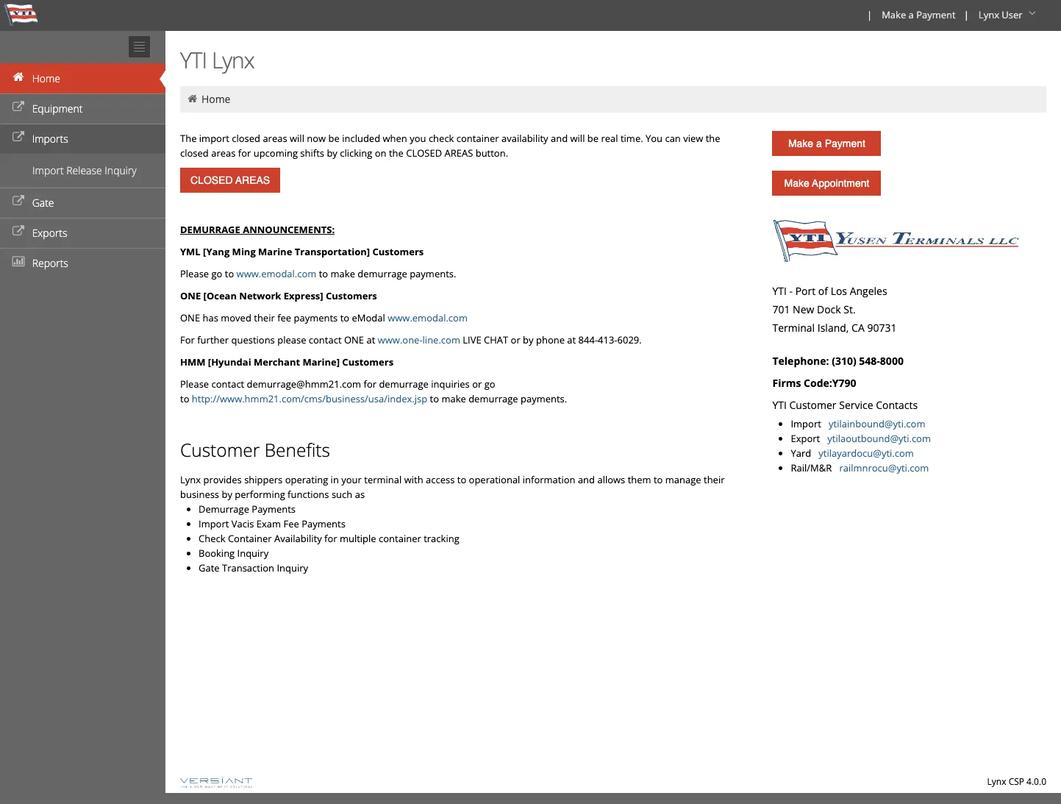 Task type: vqa. For each thing, say whether or not it's contained in the screenshot.
the bottom www.emodal.com link
yes



Task type: locate. For each thing, give the bounding box(es) containing it.
lynx user link
[[973, 0, 1046, 31]]

2 vertical spatial for
[[325, 532, 337, 545]]

import up check
[[199, 517, 229, 531]]

payment up appointment
[[825, 138, 866, 149]]

customer up provides
[[180, 438, 260, 462]]

0 vertical spatial make a payment
[[882, 8, 956, 21]]

please inside please contact demurrage@hmm21.com for demurrage inquiries or go to
[[180, 378, 209, 391]]

and left "allows"
[[578, 473, 595, 486]]

1 vertical spatial their
[[704, 473, 725, 486]]

and right availability
[[551, 132, 568, 145]]

0 horizontal spatial contact
[[212, 378, 244, 391]]

please down yml on the left top of the page
[[180, 267, 209, 280]]

0 horizontal spatial or
[[473, 378, 482, 391]]

1 vertical spatial www.emodal.com
[[388, 311, 468, 325]]

www.emodal.com link
[[237, 267, 317, 280], [388, 311, 468, 325]]

1 vertical spatial payment
[[825, 138, 866, 149]]

payments up availability
[[302, 517, 346, 531]]

0 horizontal spatial home
[[32, 71, 60, 85]]

one left [ocean
[[180, 289, 201, 302]]

please down hmm
[[180, 378, 209, 391]]

for left multiple
[[325, 532, 337, 545]]

yti customer service contacts
[[773, 398, 918, 412]]

1 vertical spatial customer
[[180, 438, 260, 462]]

for inside the import closed areas will now be included when you check container availability and will be real time.  you can view the closed areas for upcoming shifts by clicking on the closed areas button.
[[238, 146, 251, 160]]

bar chart image
[[11, 257, 26, 267]]

0 vertical spatial gate
[[32, 196, 54, 210]]

areas down import
[[211, 146, 236, 160]]

external link image for gate
[[11, 196, 26, 207]]

make down inquiries
[[442, 392, 466, 405]]

shippers
[[244, 473, 283, 486]]

1 vertical spatial import
[[791, 417, 822, 430]]

and
[[551, 132, 568, 145], [578, 473, 595, 486]]

www.emodal.com down marine
[[237, 267, 317, 280]]

home image
[[186, 93, 199, 104]]

transportation]
[[295, 245, 370, 258]]

their right the manage on the right bottom
[[704, 473, 725, 486]]

one
[[180, 289, 201, 302], [180, 311, 200, 325], [344, 333, 364, 347]]

1 vertical spatial please
[[180, 378, 209, 391]]

gate down booking on the left bottom of the page
[[199, 561, 220, 575]]

the down when
[[389, 146, 404, 160]]

1 horizontal spatial go
[[485, 378, 496, 391]]

www.emodal.com link down marine
[[237, 267, 317, 280]]

yti left -
[[773, 284, 787, 298]]

0 horizontal spatial the
[[389, 146, 404, 160]]

their left fee
[[254, 311, 275, 325]]

the right the view
[[706, 132, 721, 145]]

make
[[882, 8, 907, 21], [789, 138, 814, 149], [785, 177, 810, 189]]

go right inquiries
[[485, 378, 496, 391]]

external link image inside equipment link
[[11, 102, 26, 113]]

be right now
[[329, 132, 340, 145]]

customers up emodal
[[326, 289, 377, 302]]

0 vertical spatial the
[[706, 132, 721, 145]]

1 vertical spatial www.emodal.com link
[[388, 311, 468, 325]]

vacis
[[232, 517, 254, 531]]

[ocean
[[204, 289, 237, 302]]

payments. up line.com
[[410, 267, 457, 280]]

0 horizontal spatial and
[[551, 132, 568, 145]]

will left 'real'
[[571, 132, 585, 145]]

-
[[790, 284, 793, 298]]

closed down the
[[180, 146, 209, 160]]

for up http://www.hmm21.com/cms/business/usa/index.jsp to make demurrage payments.
[[364, 378, 377, 391]]

areas up upcoming
[[263, 132, 287, 145]]

1 vertical spatial customers
[[326, 289, 377, 302]]

by left "phone"
[[523, 333, 534, 347]]

hmm [hyundai merchant marine] customers
[[180, 355, 394, 369]]

container inside the import closed areas will now be included when you check container availability and will be real time.  you can view the closed areas for upcoming shifts by clicking on the closed areas button.
[[457, 132, 499, 145]]

0 vertical spatial areas
[[263, 132, 287, 145]]

2 vertical spatial external link image
[[11, 227, 26, 237]]

by inside the import closed areas will now be included when you check container availability and will be real time.  you can view the closed areas for upcoming shifts by clicking on the closed areas button.
[[327, 146, 338, 160]]

None submit
[[180, 168, 280, 193]]

areas
[[445, 146, 473, 160]]

one has moved their fee payments to emodal www.emodal.com
[[180, 311, 468, 325]]

2 horizontal spatial inquiry
[[277, 561, 308, 575]]

at
[[367, 333, 375, 347], [568, 333, 576, 347]]

0 horizontal spatial www.emodal.com
[[237, 267, 317, 280]]

areas
[[263, 132, 287, 145], [211, 146, 236, 160]]

0 horizontal spatial payments
[[252, 503, 296, 516]]

versiant image
[[180, 777, 252, 788]]

1 horizontal spatial areas
[[263, 132, 287, 145]]

1 vertical spatial container
[[379, 532, 421, 545]]

home
[[32, 71, 60, 85], [202, 92, 231, 106]]

yti
[[180, 45, 207, 75], [773, 284, 787, 298], [773, 398, 787, 412]]

them
[[628, 473, 652, 486]]

0 vertical spatial external link image
[[11, 102, 26, 113]]

0 vertical spatial payments.
[[410, 267, 457, 280]]

inquiry down availability
[[277, 561, 308, 575]]

payments
[[252, 503, 296, 516], [302, 517, 346, 531]]

1 external link image from the top
[[11, 102, 26, 113]]

yti down firms
[[773, 398, 787, 412]]

0 horizontal spatial be
[[329, 132, 340, 145]]

please contact demurrage@hmm21.com for demurrage inquiries or go to
[[180, 378, 496, 405]]

www.one-
[[378, 333, 423, 347]]

0 vertical spatial one
[[180, 289, 201, 302]]

|
[[868, 8, 873, 21], [965, 8, 970, 21]]

home link right home icon on the left top
[[202, 92, 231, 106]]

1 vertical spatial areas
[[211, 146, 236, 160]]

1 vertical spatial closed
[[180, 146, 209, 160]]

2 vertical spatial inquiry
[[277, 561, 308, 575]]

demurrage
[[199, 503, 249, 516]]

lynx inside lynx provides shippers operating in your terminal with access to operational information and allows them to manage their business by performing functions such as demurrage payments import vacis exam fee payments check container availability for multiple container tracking booking inquiry gate transaction inquiry
[[180, 473, 201, 486]]

customers for one [ocean network express] customers
[[326, 289, 377, 302]]

lynx csp 4.0.0
[[988, 776, 1047, 788]]

import down the imports
[[32, 163, 64, 177]]

import up export
[[791, 417, 822, 430]]

for left upcoming
[[238, 146, 251, 160]]

go down [yang
[[212, 267, 223, 280]]

1 vertical spatial demurrage
[[379, 378, 429, 391]]

home image
[[11, 72, 26, 82]]

check
[[429, 132, 454, 145]]

network
[[239, 289, 281, 302]]

1 vertical spatial and
[[578, 473, 595, 486]]

0 vertical spatial closed
[[232, 132, 261, 145]]

angle down image
[[1026, 8, 1041, 18]]

go inside please contact demurrage@hmm21.com for demurrage inquiries or go to
[[485, 378, 496, 391]]

1 horizontal spatial for
[[325, 532, 337, 545]]

customers for hmm [hyundai merchant marine] customers
[[342, 355, 394, 369]]

check
[[199, 532, 226, 545]]

0 horizontal spatial import
[[32, 163, 64, 177]]

contact down one has moved their fee payments to emodal www.emodal.com
[[309, 333, 342, 347]]

one for one has moved their fee payments to emodal www.emodal.com
[[180, 311, 200, 325]]

1 horizontal spatial inquiry
[[237, 547, 269, 560]]

2 vertical spatial customers
[[342, 355, 394, 369]]

1 horizontal spatial www.emodal.com link
[[388, 311, 468, 325]]

0 vertical spatial and
[[551, 132, 568, 145]]

0 horizontal spatial payment
[[825, 138, 866, 149]]

external link image inside gate link
[[11, 196, 26, 207]]

0 vertical spatial container
[[457, 132, 499, 145]]

0 horizontal spatial a
[[817, 138, 823, 149]]

be left 'real'
[[588, 132, 599, 145]]

performing
[[235, 488, 285, 501]]

to down hmm
[[180, 392, 189, 405]]

0 horizontal spatial will
[[290, 132, 305, 145]]

home link
[[0, 63, 166, 93], [202, 92, 231, 106]]

inquiry
[[105, 163, 137, 177], [237, 547, 269, 560], [277, 561, 308, 575]]

0 horizontal spatial www.emodal.com link
[[237, 267, 317, 280]]

import for import release inquiry
[[32, 163, 64, 177]]

contact down [hyundai
[[212, 378, 244, 391]]

1 vertical spatial payments.
[[521, 392, 568, 405]]

benefits
[[265, 438, 330, 462]]

0 vertical spatial a
[[909, 8, 915, 21]]

inquiry down container
[[237, 547, 269, 560]]

0 horizontal spatial customer
[[180, 438, 260, 462]]

1 horizontal spatial make
[[442, 392, 466, 405]]

payments. down "phone"
[[521, 392, 568, 405]]

1 vertical spatial external link image
[[11, 196, 26, 207]]

exports link
[[0, 218, 166, 248]]

by right shifts
[[327, 146, 338, 160]]

external link image for exports
[[11, 227, 26, 237]]

external link image
[[11, 102, 26, 113], [11, 196, 26, 207], [11, 227, 26, 237]]

further
[[197, 333, 229, 347]]

gate link
[[0, 188, 166, 218]]

los
[[831, 284, 848, 298]]

demurrage up emodal
[[358, 267, 408, 280]]

customer down the firms code:y790
[[790, 398, 837, 412]]

1 horizontal spatial import
[[199, 517, 229, 531]]

0 horizontal spatial by
[[222, 488, 232, 501]]

their inside lynx provides shippers operating in your terminal with access to operational information and allows them to manage their business by performing functions such as demurrage payments import vacis exam fee payments check container availability for multiple container tracking booking inquiry gate transaction inquiry
[[704, 473, 725, 486]]

demurrage
[[358, 267, 408, 280], [379, 378, 429, 391], [469, 392, 519, 405]]

0 horizontal spatial go
[[212, 267, 223, 280]]

2 vertical spatial demurrage
[[469, 392, 519, 405]]

yti inside the yti - port of los angeles 701 new dock st. terminal island, ca 90731
[[773, 284, 787, 298]]

home right home icon on the left top
[[202, 92, 231, 106]]

one left has
[[180, 311, 200, 325]]

0 horizontal spatial for
[[238, 146, 251, 160]]

1 at from the left
[[367, 333, 375, 347]]

0 horizontal spatial payments.
[[410, 267, 457, 280]]

lynx user
[[979, 8, 1023, 21]]

for
[[180, 333, 195, 347]]

a
[[909, 8, 915, 21], [817, 138, 823, 149]]

will
[[290, 132, 305, 145], [571, 132, 585, 145]]

http://www.hmm21.com/cms/business/usa/index.jsp link
[[192, 392, 428, 405]]

yti up home icon on the left top
[[180, 45, 207, 75]]

lynx
[[979, 8, 1000, 21], [212, 45, 254, 75], [180, 473, 201, 486], [988, 776, 1007, 788]]

1 horizontal spatial payments.
[[521, 392, 568, 405]]

real
[[602, 132, 619, 145]]

in
[[331, 473, 339, 486]]

0 horizontal spatial areas
[[211, 146, 236, 160]]

container up button.
[[457, 132, 499, 145]]

one down emodal
[[344, 333, 364, 347]]

1 vertical spatial gate
[[199, 561, 220, 575]]

or right inquiries
[[473, 378, 482, 391]]

0 vertical spatial or
[[511, 333, 521, 347]]

2 vertical spatial make
[[785, 177, 810, 189]]

0 vertical spatial go
[[212, 267, 223, 280]]

0 horizontal spatial container
[[379, 532, 421, 545]]

external link image
[[11, 132, 26, 143]]

demurrage down inquiries
[[469, 392, 519, 405]]

www.emodal.com up www.one-line.com link
[[388, 311, 468, 325]]

demurrage@hmm21.com
[[247, 378, 361, 391]]

yti for yti - port of los angeles 701 new dock st. terminal island, ca 90731
[[773, 284, 787, 298]]

1 vertical spatial contact
[[212, 378, 244, 391]]

will left now
[[290, 132, 305, 145]]

at down emodal
[[367, 333, 375, 347]]

[yang
[[203, 245, 230, 258]]

2 at from the left
[[568, 333, 576, 347]]

1 horizontal spatial at
[[568, 333, 576, 347]]

by up demurrage
[[222, 488, 232, 501]]

make down transportation]
[[331, 267, 355, 280]]

www.one-line.com link
[[378, 333, 461, 347]]

2 vertical spatial one
[[344, 333, 364, 347]]

such
[[332, 488, 353, 501]]

go
[[212, 267, 223, 280], [485, 378, 496, 391]]

container left the tracking
[[379, 532, 421, 545]]

1 horizontal spatial closed
[[232, 132, 261, 145]]

container inside lynx provides shippers operating in your terminal with access to operational information and allows them to manage their business by performing functions such as demurrage payments import vacis exam fee payments check container availability for multiple container tracking booking inquiry gate transaction inquiry
[[379, 532, 421, 545]]

0 horizontal spatial closed
[[180, 146, 209, 160]]

1 please from the top
[[180, 267, 209, 280]]

contacts
[[877, 398, 918, 412]]

2 horizontal spatial import
[[791, 417, 822, 430]]

1 horizontal spatial |
[[965, 8, 970, 21]]

1 horizontal spatial their
[[704, 473, 725, 486]]

3 external link image from the top
[[11, 227, 26, 237]]

payments up exam
[[252, 503, 296, 516]]

1 horizontal spatial be
[[588, 132, 599, 145]]

payments.
[[410, 267, 457, 280], [521, 392, 568, 405]]

payment left lynx user
[[917, 8, 956, 21]]

0 horizontal spatial make
[[331, 267, 355, 280]]

0 vertical spatial customer
[[790, 398, 837, 412]]

angeles
[[850, 284, 888, 298]]

at left 844- at top right
[[568, 333, 576, 347]]

0 vertical spatial make
[[331, 267, 355, 280]]

terminal
[[773, 321, 815, 335]]

1 horizontal spatial gate
[[199, 561, 220, 575]]

exam
[[257, 517, 281, 531]]

2 external link image from the top
[[11, 196, 26, 207]]

equipment link
[[0, 93, 166, 124]]

imports link
[[0, 124, 166, 154]]

external link image inside exports link
[[11, 227, 26, 237]]

0 vertical spatial import
[[32, 163, 64, 177]]

or right the chat
[[511, 333, 521, 347]]

please for please go to www.emodal.com to make demurrage payments.
[[180, 267, 209, 280]]

2 horizontal spatial by
[[523, 333, 534, 347]]

user
[[1002, 8, 1023, 21]]

home right home image
[[32, 71, 60, 85]]

customer
[[790, 398, 837, 412], [180, 438, 260, 462]]

548-
[[860, 354, 881, 368]]

0 vertical spatial by
[[327, 146, 338, 160]]

demurrage up http://www.hmm21.com/cms/business/usa/index.jsp to make demurrage payments.
[[379, 378, 429, 391]]

www.emodal.com link up www.one-line.com link
[[388, 311, 468, 325]]

1 vertical spatial make a payment
[[789, 138, 866, 149]]

reports
[[32, 256, 68, 270]]

1 vertical spatial or
[[473, 378, 482, 391]]

inquiry right the "release"
[[105, 163, 137, 177]]

1 horizontal spatial the
[[706, 132, 721, 145]]

closed right import
[[232, 132, 261, 145]]

[hyundai
[[208, 355, 251, 369]]

payments
[[294, 311, 338, 325]]

ytilayardocu@yti.com
[[819, 447, 915, 460]]

contact
[[309, 333, 342, 347], [212, 378, 244, 391]]

home link up equipment
[[0, 63, 166, 93]]

make appointment link
[[773, 171, 882, 196]]

1 vertical spatial make
[[442, 392, 466, 405]]

customers right transportation]
[[373, 245, 424, 258]]

hmm
[[180, 355, 206, 369]]

gate up exports at the top of page
[[32, 196, 54, 210]]

demurrage inside please contact demurrage@hmm21.com for demurrage inquiries or go to
[[379, 378, 429, 391]]

railmnrocu@yti.com
[[840, 461, 930, 475]]

express]
[[284, 289, 323, 302]]

2 please from the top
[[180, 378, 209, 391]]

make
[[331, 267, 355, 280], [442, 392, 466, 405]]

0 vertical spatial yti
[[180, 45, 207, 75]]

for inside please contact demurrage@hmm21.com for demurrage inquiries or go to
[[364, 378, 377, 391]]

customers up http://www.hmm21.com/cms/business/usa/index.jsp to make demurrage payments.
[[342, 355, 394, 369]]

ytilaoutbound@yti.com link
[[828, 432, 932, 445]]

line.com
[[423, 333, 461, 347]]

0 vertical spatial home
[[32, 71, 60, 85]]



Task type: describe. For each thing, give the bounding box(es) containing it.
contact inside please contact demurrage@hmm21.com for demurrage inquiries or go to
[[212, 378, 244, 391]]

0 vertical spatial make a payment link
[[876, 0, 962, 31]]

1 vertical spatial payments
[[302, 517, 346, 531]]

has
[[203, 311, 218, 325]]

to down transportation]
[[319, 267, 328, 280]]

equipment
[[32, 102, 83, 116]]

please for please contact demurrage@hmm21.com for demurrage inquiries or go to
[[180, 378, 209, 391]]

1 horizontal spatial home
[[202, 92, 231, 106]]

gate inside lynx provides shippers operating in your terminal with access to operational information and allows them to manage their business by performing functions such as demurrage payments import vacis exam fee payments check container availability for multiple container tracking booking inquiry gate transaction inquiry
[[199, 561, 220, 575]]

yml
[[180, 245, 201, 258]]

1 horizontal spatial customer
[[790, 398, 837, 412]]

yard
[[791, 447, 817, 460]]

1 vertical spatial make
[[789, 138, 814, 149]]

and inside lynx provides shippers operating in your terminal with access to operational information and allows them to manage their business by performing functions such as demurrage payments import vacis exam fee payments check container availability for multiple container tracking booking inquiry gate transaction inquiry
[[578, 473, 595, 486]]

emodal
[[352, 311, 385, 325]]

when
[[383, 132, 408, 145]]

import release inquiry
[[32, 163, 137, 177]]

import for import ytilainbound@yti.com
[[791, 417, 822, 430]]

844-
[[579, 333, 598, 347]]

one for one [ocean network express] customers
[[180, 289, 201, 302]]

4.0.0
[[1027, 776, 1047, 788]]

1 vertical spatial inquiry
[[237, 547, 269, 560]]

import
[[199, 132, 229, 145]]

1 horizontal spatial payment
[[917, 8, 956, 21]]

information
[[523, 473, 576, 486]]

yti for yti lynx
[[180, 45, 207, 75]]

yti - port of los angeles 701 new dock st. terminal island, ca 90731
[[773, 284, 897, 335]]

import inside lynx provides shippers operating in your terminal with access to operational information and allows them to manage their business by performing functions such as demurrage payments import vacis exam fee payments check container availability for multiple container tracking booking inquiry gate transaction inquiry
[[199, 517, 229, 531]]

yti for yti customer service contacts
[[773, 398, 787, 412]]

as
[[355, 488, 365, 501]]

0 vertical spatial www.emodal.com
[[237, 267, 317, 280]]

to down inquiries
[[430, 392, 439, 405]]

telephone:
[[773, 354, 830, 368]]

ming
[[232, 245, 256, 258]]

1 horizontal spatial www.emodal.com
[[388, 311, 468, 325]]

lynx provides shippers operating in your terminal with access to operational information and allows them to manage their business by performing functions such as demurrage payments import vacis exam fee payments check container availability for multiple container tracking booking inquiry gate transaction inquiry
[[180, 473, 725, 575]]

lynx for lynx provides shippers operating in your terminal with access to operational information and allows them to manage their business by performing functions such as demurrage payments import vacis exam fee payments check container availability for multiple container tracking booking inquiry gate transaction inquiry
[[180, 473, 201, 486]]

for further questions please contact one at www.one-line.com live chat or by phone at 844-413-6029.
[[180, 333, 642, 347]]

0 horizontal spatial inquiry
[[105, 163, 137, 177]]

customer benefits
[[180, 438, 330, 462]]

operational
[[469, 473, 521, 486]]

rail/m&r
[[791, 461, 837, 475]]

to right access
[[458, 473, 467, 486]]

1 vertical spatial make a payment link
[[773, 131, 882, 156]]

90731
[[868, 321, 897, 335]]

0 vertical spatial demurrage
[[358, 267, 408, 280]]

for inside lynx provides shippers operating in your terminal with access to operational information and allows them to manage their business by performing functions such as demurrage payments import vacis exam fee payments check container availability for multiple container tracking booking inquiry gate transaction inquiry
[[325, 532, 337, 545]]

business
[[180, 488, 219, 501]]

exports
[[32, 226, 67, 240]]

functions
[[288, 488, 329, 501]]

ytilaoutbound@yti.com
[[828, 432, 932, 445]]

1 horizontal spatial or
[[511, 333, 521, 347]]

code:y790
[[804, 376, 857, 390]]

port
[[796, 284, 816, 298]]

import ytilainbound@yti.com
[[791, 417, 926, 430]]

phone
[[536, 333, 565, 347]]

with
[[404, 473, 424, 486]]

please
[[278, 333, 306, 347]]

yml [yang ming marine transportation] customers
[[180, 245, 424, 258]]

1 vertical spatial a
[[817, 138, 823, 149]]

www.emodal.com link for to make demurrage payments.
[[237, 267, 317, 280]]

1 will from the left
[[290, 132, 305, 145]]

time.
[[621, 132, 644, 145]]

1 horizontal spatial make a payment
[[882, 8, 956, 21]]

clicking
[[340, 146, 373, 160]]

to right them
[[654, 473, 663, 486]]

external link image for equipment
[[11, 102, 26, 113]]

0 horizontal spatial home link
[[0, 63, 166, 93]]

0 horizontal spatial gate
[[32, 196, 54, 210]]

lynx for lynx csp 4.0.0
[[988, 776, 1007, 788]]

ytilainbound@yti.com link
[[829, 417, 926, 430]]

www.emodal.com link for one has moved their fee payments to emodal www.emodal.com
[[388, 311, 468, 325]]

firms
[[773, 376, 802, 390]]

1 be from the left
[[329, 132, 340, 145]]

live
[[463, 333, 482, 347]]

allows
[[598, 473, 626, 486]]

upcoming
[[254, 146, 298, 160]]

closed
[[406, 146, 442, 160]]

multiple
[[340, 532, 377, 545]]

one [ocean network express] customers
[[180, 289, 377, 302]]

container
[[228, 532, 272, 545]]

fee
[[284, 517, 299, 531]]

service
[[840, 398, 874, 412]]

and inside the import closed areas will now be included when you check container availability and will be real time.  you can view the closed areas for upcoming shifts by clicking on the closed areas button.
[[551, 132, 568, 145]]

view
[[684, 132, 704, 145]]

button.
[[476, 146, 509, 160]]

0 vertical spatial payments
[[252, 503, 296, 516]]

0 horizontal spatial make a payment
[[789, 138, 866, 149]]

you
[[410, 132, 426, 145]]

or inside please contact demurrage@hmm21.com for demurrage inquiries or go to
[[473, 378, 482, 391]]

0 vertical spatial customers
[[373, 245, 424, 258]]

701
[[773, 302, 791, 316]]

now
[[307, 132, 326, 145]]

imports
[[32, 132, 68, 146]]

questions
[[231, 333, 275, 347]]

terminal
[[364, 473, 402, 486]]

ytilainbound@yti.com
[[829, 417, 926, 430]]

1 | from the left
[[868, 8, 873, 21]]

0 horizontal spatial their
[[254, 311, 275, 325]]

moved
[[221, 311, 252, 325]]

you
[[646, 132, 663, 145]]

dock
[[818, 302, 842, 316]]

included
[[342, 132, 381, 145]]

release
[[66, 163, 102, 177]]

transaction
[[222, 561, 274, 575]]

to inside please contact demurrage@hmm21.com for demurrage inquiries or go to
[[180, 392, 189, 405]]

export
[[791, 432, 826, 445]]

2 will from the left
[[571, 132, 585, 145]]

lynx for lynx user
[[979, 8, 1000, 21]]

ytilayardocu@yti.com link
[[819, 447, 915, 460]]

to up [ocean
[[225, 267, 234, 280]]

1 horizontal spatial home link
[[202, 92, 231, 106]]

operating
[[285, 473, 328, 486]]

(310)
[[832, 354, 857, 368]]

availability
[[274, 532, 322, 545]]

2 be from the left
[[588, 132, 599, 145]]

your
[[342, 473, 362, 486]]

appointment
[[813, 177, 870, 189]]

0 vertical spatial contact
[[309, 333, 342, 347]]

2 | from the left
[[965, 8, 970, 21]]

by inside lynx provides shippers operating in your terminal with access to operational information and allows them to manage their business by performing functions such as demurrage payments import vacis exam fee payments check container availability for multiple container tracking booking inquiry gate transaction inquiry
[[222, 488, 232, 501]]

8000
[[881, 354, 904, 368]]

of
[[819, 284, 829, 298]]

announcements:
[[243, 223, 335, 236]]

1 vertical spatial the
[[389, 146, 404, 160]]

to left emodal
[[340, 311, 350, 325]]

0 vertical spatial make
[[882, 8, 907, 21]]

6029.
[[618, 333, 642, 347]]

provides
[[203, 473, 242, 486]]

marine
[[258, 245, 292, 258]]

merchant
[[254, 355, 300, 369]]



